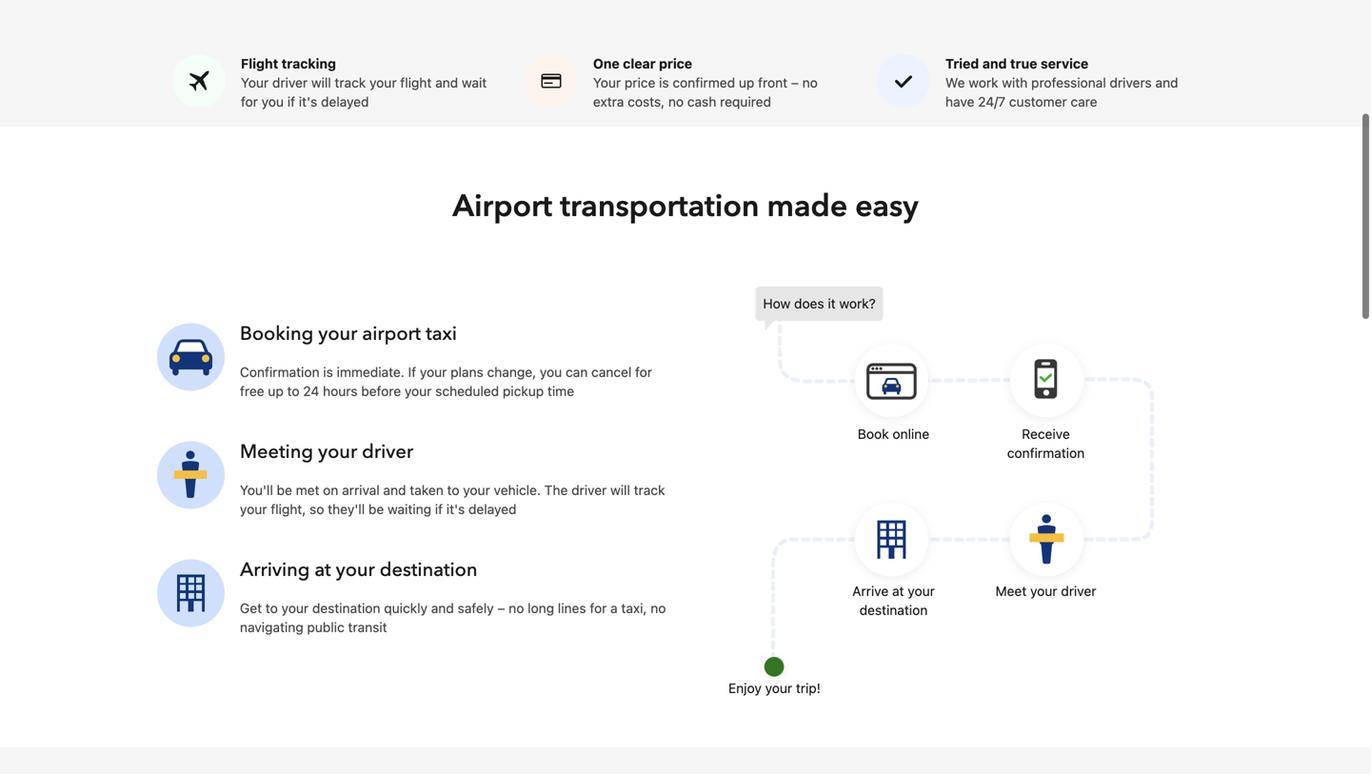 Task type: vqa. For each thing, say whether or not it's contained in the screenshot.


Task type: describe. For each thing, give the bounding box(es) containing it.
if
[[408, 362, 416, 378]]

free
[[240, 381, 264, 397]]

extra
[[593, 92, 624, 108]]

arrive at your destination
[[853, 581, 935, 616]]

change,
[[487, 362, 536, 378]]

long
[[528, 598, 554, 614]]

no right front
[[803, 73, 818, 88]]

up inside one clear price your price is confirmed up front – no extra costs, no cash required
[[739, 73, 755, 88]]

does
[[794, 294, 824, 309]]

track inside flight tracking your driver will track your flight and wait for you if it's delayed
[[335, 73, 366, 88]]

confirmation
[[240, 362, 320, 378]]

get to your destination quickly and safely – no long lines for a taxi, no navigating public transit
[[240, 598, 666, 633]]

confirmation
[[1007, 443, 1085, 459]]

immediate.
[[337, 362, 405, 378]]

driver inside you'll be met on arrival and taken to your vehicle. the driver will track your flight, so they'll be waiting if it's delayed
[[572, 480, 607, 496]]

wait
[[462, 73, 487, 88]]

your down you'll
[[240, 499, 267, 515]]

and right 'drivers'
[[1156, 73, 1179, 88]]

flight
[[241, 54, 278, 69]]

trip!
[[796, 678, 821, 694]]

arrive
[[853, 581, 889, 597]]

booking airport taxi image for arriving at your destination
[[157, 557, 225, 625]]

work?
[[839, 294, 876, 309]]

driver right meet
[[1061, 581, 1097, 597]]

professional
[[1032, 73, 1106, 88]]

your left vehicle.
[[463, 480, 490, 496]]

made
[[767, 184, 848, 225]]

– inside get to your destination quickly and safely – no long lines for a taxi, no navigating public transit
[[498, 598, 505, 614]]

met
[[296, 480, 319, 496]]

the
[[544, 480, 568, 496]]

0 horizontal spatial be
[[277, 480, 292, 496]]

booking your airport taxi
[[240, 319, 457, 345]]

meet
[[996, 581, 1027, 597]]

airport
[[453, 184, 552, 225]]

your inside get to your destination quickly and safely – no long lines for a taxi, no navigating public transit
[[282, 598, 309, 614]]

vehicle.
[[494, 480, 541, 496]]

your inside arrive at your destination
[[908, 581, 935, 597]]

book online
[[858, 424, 930, 440]]

tracking
[[282, 54, 336, 69]]

pickup
[[503, 381, 544, 397]]

on
[[323, 480, 338, 496]]

delayed inside flight tracking your driver will track your flight and wait for you if it's delayed
[[321, 92, 369, 108]]

with
[[1002, 73, 1028, 88]]

for inside get to your destination quickly and safely – no long lines for a taxi, no navigating public transit
[[590, 598, 607, 614]]

your inside one clear price your price is confirmed up front – no extra costs, no cash required
[[593, 73, 621, 88]]

if inside flight tracking your driver will track your flight and wait for you if it's delayed
[[287, 92, 295, 108]]

required
[[720, 92, 771, 108]]

cancel
[[592, 362, 632, 378]]

how
[[763, 294, 791, 309]]

you'll be met on arrival and taken to your vehicle. the driver will track your flight, so they'll be waiting if it's delayed
[[240, 480, 665, 515]]

driver up the arrival in the left bottom of the page
[[362, 437, 413, 463]]

plans
[[451, 362, 484, 378]]

enjoy your trip!
[[729, 678, 821, 694]]

cash
[[687, 92, 717, 108]]

driver inside flight tracking your driver will track your flight and wait for you if it's delayed
[[272, 73, 308, 88]]

it's inside you'll be met on arrival and taken to your vehicle. the driver will track your flight, so they'll be waiting if it's delayed
[[446, 499, 465, 515]]

we
[[946, 73, 965, 88]]

track inside you'll be met on arrival and taken to your vehicle. the driver will track your flight, so they'll be waiting if it's delayed
[[634, 480, 665, 496]]

1 vertical spatial price
[[625, 73, 656, 88]]

booking airport taxi image for booking your airport taxi
[[157, 321, 225, 389]]

navigating
[[240, 617, 303, 633]]

delayed inside you'll be met on arrival and taken to your vehicle. the driver will track your flight, so they'll be waiting if it's delayed
[[469, 499, 517, 515]]

destination for arriving at your destination
[[380, 555, 478, 581]]

transit
[[348, 617, 387, 633]]

at for arrive
[[892, 581, 904, 597]]

your up the on
[[318, 437, 357, 463]]

waiting
[[388, 499, 431, 515]]

no right taxi,
[[651, 598, 666, 614]]

if inside you'll be met on arrival and taken to your vehicle. the driver will track your flight, so they'll be waiting if it's delayed
[[435, 499, 443, 515]]

booking
[[240, 319, 314, 345]]

have
[[946, 92, 975, 108]]

you inside confirmation is immediate. if your plans change, you can cancel for free up to 24 hours before your scheduled pickup time
[[540, 362, 562, 378]]

scheduled
[[435, 381, 499, 397]]

and inside flight tracking your driver will track your flight and wait for you if it's delayed
[[435, 73, 458, 88]]

airport
[[362, 319, 421, 345]]

no left long
[[509, 598, 524, 614]]

arriving
[[240, 555, 310, 581]]

arriving at your destination
[[240, 555, 478, 581]]

a
[[611, 598, 618, 614]]

taken
[[410, 480, 444, 496]]

your inside flight tracking your driver will track your flight and wait for you if it's delayed
[[370, 73, 397, 88]]

1 vertical spatial be
[[369, 499, 384, 515]]

they'll
[[328, 499, 365, 515]]

1 horizontal spatial price
[[659, 54, 692, 69]]

receive confirmation
[[1007, 424, 1085, 459]]

before
[[361, 381, 401, 397]]

quickly
[[384, 598, 428, 614]]



Task type: locate. For each thing, give the bounding box(es) containing it.
– inside one clear price your price is confirmed up front – no extra costs, no cash required
[[791, 73, 799, 88]]

1 vertical spatial if
[[435, 499, 443, 515]]

care
[[1071, 92, 1098, 108]]

for inside flight tracking your driver will track your flight and wait for you if it's delayed
[[241, 92, 258, 108]]

–
[[791, 73, 799, 88], [498, 598, 505, 614]]

2 horizontal spatial for
[[635, 362, 652, 378]]

will down 'tracking'
[[311, 73, 331, 88]]

price up confirmed
[[659, 54, 692, 69]]

0 vertical spatial track
[[335, 73, 366, 88]]

0 horizontal spatial if
[[287, 92, 295, 108]]

1 horizontal spatial it's
[[446, 499, 465, 515]]

lines
[[558, 598, 586, 614]]

how does it work?
[[763, 294, 876, 309]]

1 horizontal spatial if
[[435, 499, 443, 515]]

0 vertical spatial up
[[739, 73, 755, 88]]

and left safely
[[431, 598, 454, 614]]

airport transportation made easy
[[453, 184, 919, 225]]

your down one in the left of the page
[[593, 73, 621, 88]]

up down confirmation
[[268, 381, 284, 397]]

at for arriving
[[315, 555, 331, 581]]

true
[[1010, 54, 1038, 69]]

0 horizontal spatial is
[[323, 362, 333, 378]]

1 horizontal spatial track
[[634, 480, 665, 496]]

you inside flight tracking your driver will track your flight and wait for you if it's delayed
[[262, 92, 284, 108]]

1 vertical spatial you
[[540, 362, 562, 378]]

you'll
[[240, 480, 273, 496]]

your left trip! at the bottom right
[[765, 678, 793, 694]]

be down the arrival in the left bottom of the page
[[369, 499, 384, 515]]

it's inside flight tracking your driver will track your flight and wait for you if it's delayed
[[299, 92, 317, 108]]

at
[[315, 555, 331, 581], [892, 581, 904, 597]]

0 vertical spatial –
[[791, 73, 799, 88]]

0 vertical spatial is
[[659, 73, 669, 88]]

price down clear
[[625, 73, 656, 88]]

and inside you'll be met on arrival and taken to your vehicle. the driver will track your flight, so they'll be waiting if it's delayed
[[383, 480, 406, 496]]

1 vertical spatial for
[[635, 362, 652, 378]]

1 vertical spatial –
[[498, 598, 505, 614]]

easy
[[855, 184, 919, 225]]

tried and true service we work with professional drivers and have 24/7 customer care
[[946, 54, 1179, 108]]

1 vertical spatial track
[[634, 480, 665, 496]]

is
[[659, 73, 669, 88], [323, 362, 333, 378]]

to inside confirmation is immediate. if your plans change, you can cancel for free up to 24 hours before your scheduled pickup time
[[287, 381, 300, 397]]

flight
[[400, 73, 432, 88]]

destination down arrive
[[860, 600, 928, 616]]

0 horizontal spatial your
[[241, 73, 269, 88]]

price
[[659, 54, 692, 69], [625, 73, 656, 88]]

1 horizontal spatial is
[[659, 73, 669, 88]]

1 vertical spatial delayed
[[469, 499, 517, 515]]

1 vertical spatial to
[[447, 480, 460, 496]]

driver down 'tracking'
[[272, 73, 308, 88]]

will right the
[[611, 480, 630, 496]]

can
[[566, 362, 588, 378]]

for inside confirmation is immediate. if your plans change, you can cancel for free up to 24 hours before your scheduled pickup time
[[635, 362, 652, 378]]

will
[[311, 73, 331, 88], [611, 480, 630, 496]]

0 vertical spatial you
[[262, 92, 284, 108]]

customer
[[1009, 92, 1067, 108]]

arrival
[[342, 480, 380, 496]]

if down the taken
[[435, 499, 443, 515]]

and left wait at the top left of the page
[[435, 73, 458, 88]]

0 horizontal spatial at
[[315, 555, 331, 581]]

flight tracking your driver will track your flight and wait for you if it's delayed
[[241, 54, 487, 108]]

online
[[893, 424, 930, 440]]

and inside get to your destination quickly and safely – no long lines for a taxi, no navigating public transit
[[431, 598, 454, 614]]

0 vertical spatial delayed
[[321, 92, 369, 108]]

1 your from the left
[[241, 73, 269, 88]]

it
[[828, 294, 836, 309]]

0 horizontal spatial track
[[335, 73, 366, 88]]

2 vertical spatial to
[[266, 598, 278, 614]]

driver right the
[[572, 480, 607, 496]]

your up "navigating" on the bottom of page
[[282, 598, 309, 614]]

at right arrive
[[892, 581, 904, 597]]

to inside get to your destination quickly and safely – no long lines for a taxi, no navigating public transit
[[266, 598, 278, 614]]

1 vertical spatial will
[[611, 480, 630, 496]]

it's down 'tracking'
[[299, 92, 317, 108]]

booking airport taxi image
[[756, 285, 1156, 685], [157, 321, 225, 389], [157, 439, 225, 507], [157, 557, 225, 625]]

front
[[758, 73, 788, 88]]

0 horizontal spatial –
[[498, 598, 505, 614]]

be
[[277, 480, 292, 496], [369, 499, 384, 515]]

and up work
[[983, 54, 1007, 69]]

delayed down vehicle.
[[469, 499, 517, 515]]

for right cancel
[[635, 362, 652, 378]]

for down flight at the left top of the page
[[241, 92, 258, 108]]

you down flight at the left top of the page
[[262, 92, 284, 108]]

1 horizontal spatial at
[[892, 581, 904, 597]]

track right the
[[634, 480, 665, 496]]

2 your from the left
[[593, 73, 621, 88]]

your left flight
[[370, 73, 397, 88]]

0 horizontal spatial you
[[262, 92, 284, 108]]

1 horizontal spatial will
[[611, 480, 630, 496]]

to right the taken
[[447, 480, 460, 496]]

track
[[335, 73, 366, 88], [634, 480, 665, 496]]

1 horizontal spatial your
[[593, 73, 621, 88]]

1 vertical spatial up
[[268, 381, 284, 397]]

you
[[262, 92, 284, 108], [540, 362, 562, 378]]

1 horizontal spatial to
[[287, 381, 300, 397]]

24/7
[[978, 92, 1006, 108]]

destination for arrive at your destination
[[860, 600, 928, 616]]

hours
[[323, 381, 358, 397]]

– right safely
[[498, 598, 505, 614]]

your down 'if'
[[405, 381, 432, 397]]

to
[[287, 381, 300, 397], [447, 480, 460, 496], [266, 598, 278, 614]]

1 horizontal spatial you
[[540, 362, 562, 378]]

is up the costs, on the left top of page
[[659, 73, 669, 88]]

is up hours
[[323, 362, 333, 378]]

service
[[1041, 54, 1089, 69]]

public
[[307, 617, 344, 633]]

delayed down 'tracking'
[[321, 92, 369, 108]]

for
[[241, 92, 258, 108], [635, 362, 652, 378], [590, 598, 607, 614]]

to left 24
[[287, 381, 300, 397]]

1 vertical spatial it's
[[446, 499, 465, 515]]

– right front
[[791, 73, 799, 88]]

1 horizontal spatial up
[[739, 73, 755, 88]]

your
[[241, 73, 269, 88], [593, 73, 621, 88]]

0 vertical spatial it's
[[299, 92, 317, 108]]

0 vertical spatial for
[[241, 92, 258, 108]]

one
[[593, 54, 620, 69]]

1 horizontal spatial –
[[791, 73, 799, 88]]

will inside flight tracking your driver will track your flight and wait for you if it's delayed
[[311, 73, 331, 88]]

confirmed
[[673, 73, 735, 88]]

0 vertical spatial if
[[287, 92, 295, 108]]

0 vertical spatial price
[[659, 54, 692, 69]]

your inside flight tracking your driver will track your flight and wait for you if it's delayed
[[241, 73, 269, 88]]

1 horizontal spatial delayed
[[469, 499, 517, 515]]

safely
[[458, 598, 494, 614]]

delayed
[[321, 92, 369, 108], [469, 499, 517, 515]]

destination up quickly
[[380, 555, 478, 581]]

meeting
[[240, 437, 313, 463]]

for for confirmation is immediate. if your plans change, you can cancel for free up to 24 hours before your scheduled pickup time
[[635, 362, 652, 378]]

up
[[739, 73, 755, 88], [268, 381, 284, 397]]

and
[[983, 54, 1007, 69], [435, 73, 458, 88], [1156, 73, 1179, 88], [383, 480, 406, 496], [431, 598, 454, 614]]

flight,
[[271, 499, 306, 515]]

0 vertical spatial will
[[311, 73, 331, 88]]

0 horizontal spatial for
[[241, 92, 258, 108]]

your up transit
[[336, 555, 375, 581]]

is inside confirmation is immediate. if your plans change, you can cancel for free up to 24 hours before your scheduled pickup time
[[323, 362, 333, 378]]

0 horizontal spatial to
[[266, 598, 278, 614]]

0 horizontal spatial price
[[625, 73, 656, 88]]

1 horizontal spatial for
[[590, 598, 607, 614]]

0 horizontal spatial it's
[[299, 92, 317, 108]]

at inside arrive at your destination
[[892, 581, 904, 597]]

destination
[[380, 555, 478, 581], [312, 598, 380, 614], [860, 600, 928, 616]]

to inside you'll be met on arrival and taken to your vehicle. the driver will track your flight, so they'll be waiting if it's delayed
[[447, 480, 460, 496]]

0 vertical spatial to
[[287, 381, 300, 397]]

book
[[858, 424, 889, 440]]

0 horizontal spatial up
[[268, 381, 284, 397]]

it's
[[299, 92, 317, 108], [446, 499, 465, 515]]

is inside one clear price your price is confirmed up front – no extra costs, no cash required
[[659, 73, 669, 88]]

2 vertical spatial for
[[590, 598, 607, 614]]

your down flight at the left top of the page
[[241, 73, 269, 88]]

time
[[548, 381, 574, 397]]

clear
[[623, 54, 656, 69]]

destination for get to your destination quickly and safely – no long lines for a taxi, no navigating public transit
[[312, 598, 380, 614]]

0 horizontal spatial delayed
[[321, 92, 369, 108]]

drivers
[[1110, 73, 1152, 88]]

taxi
[[426, 319, 457, 345]]

you up time
[[540, 362, 562, 378]]

destination up public
[[312, 598, 380, 614]]

your up immediate.
[[318, 319, 358, 345]]

0 horizontal spatial will
[[311, 73, 331, 88]]

no left cash
[[668, 92, 684, 108]]

at right arriving on the bottom left of page
[[315, 555, 331, 581]]

up inside confirmation is immediate. if your plans change, you can cancel for free up to 24 hours before your scheduled pickup time
[[268, 381, 284, 397]]

enjoy
[[729, 678, 762, 694]]

1 vertical spatial is
[[323, 362, 333, 378]]

2 horizontal spatial to
[[447, 480, 460, 496]]

up up required
[[739, 73, 755, 88]]

transportation
[[560, 184, 759, 225]]

meeting your driver
[[240, 437, 413, 463]]

for for flight tracking your driver will track your flight and wait for you if it's delayed
[[241, 92, 258, 108]]

your right 'if'
[[420, 362, 447, 378]]

destination inside get to your destination quickly and safely – no long lines for a taxi, no navigating public transit
[[312, 598, 380, 614]]

tried
[[946, 54, 979, 69]]

your right meet
[[1030, 581, 1058, 597]]

confirmation is immediate. if your plans change, you can cancel for free up to 24 hours before your scheduled pickup time
[[240, 362, 652, 397]]

to up "navigating" on the bottom of page
[[266, 598, 278, 614]]

will inside you'll be met on arrival and taken to your vehicle. the driver will track your flight, so they'll be waiting if it's delayed
[[611, 480, 630, 496]]

1 horizontal spatial be
[[369, 499, 384, 515]]

and up waiting
[[383, 480, 406, 496]]

be up the flight,
[[277, 480, 292, 496]]

meet your driver
[[996, 581, 1097, 597]]

your right arrive
[[908, 581, 935, 597]]

for left a
[[590, 598, 607, 614]]

24
[[303, 381, 319, 397]]

costs,
[[628, 92, 665, 108]]

destination inside arrive at your destination
[[860, 600, 928, 616]]

one clear price your price is confirmed up front – no extra costs, no cash required
[[593, 54, 818, 108]]

no
[[803, 73, 818, 88], [668, 92, 684, 108], [509, 598, 524, 614], [651, 598, 666, 614]]

if down 'tracking'
[[287, 92, 295, 108]]

track down 'tracking'
[[335, 73, 366, 88]]

receive
[[1022, 424, 1070, 440]]

work
[[969, 73, 999, 88]]

taxi,
[[621, 598, 647, 614]]

so
[[310, 499, 324, 515]]

get
[[240, 598, 262, 614]]

0 vertical spatial be
[[277, 480, 292, 496]]

booking airport taxi image for meeting your driver
[[157, 439, 225, 507]]

it's right waiting
[[446, 499, 465, 515]]

if
[[287, 92, 295, 108], [435, 499, 443, 515]]



